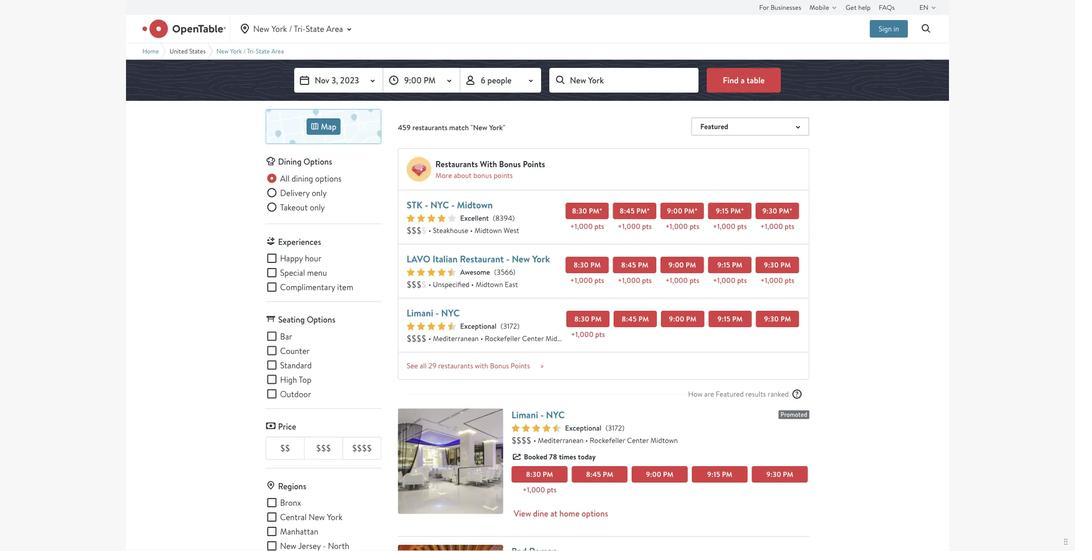 Task type: locate. For each thing, give the bounding box(es) containing it.
points
[[523, 158, 545, 170], [494, 171, 513, 180]]

lavo italian restaurant - new york
[[407, 252, 550, 265]]

0 horizontal spatial /
[[243, 47, 246, 55]]

0 vertical spatial exceptional ( 3172 )
[[460, 321, 520, 331]]

4 * from the left
[[741, 206, 744, 216]]

9:15 pm for lavo italian restaurant - new york
[[718, 260, 743, 270]]

1 horizontal spatial 3172
[[608, 423, 622, 433]]

9:15 pm link for limani - nyc
[[709, 311, 752, 327]]

pm for 9:15 pm link corresponding to lavo italian restaurant - new york
[[732, 260, 743, 270]]

0 vertical spatial only
[[312, 187, 327, 198]]

dine
[[533, 508, 549, 519]]

1 vertical spatial center
[[627, 436, 649, 445]]

1 vertical spatial bonus
[[474, 171, 492, 180]]

Takeout only radio
[[266, 201, 325, 213]]

new york / tri-state area button
[[239, 15, 356, 43]]

exceptional ( 3172 ) for rightmost 4.6 stars image
[[565, 423, 625, 433]]

$$$ $ • steakhouse • midtown west
[[407, 225, 519, 236]]

find
[[723, 75, 739, 86]]

3172
[[503, 321, 517, 331], [608, 423, 622, 433]]

restaurants right 459 at the left top of the page
[[413, 123, 448, 133]]

1 horizontal spatial tri-
[[294, 23, 306, 34]]

+1,000 pts
[[570, 222, 604, 231], [618, 222, 652, 231], [666, 222, 700, 231], [713, 222, 747, 231], [761, 222, 795, 231], [570, 276, 604, 285], [618, 276, 652, 285], [666, 276, 700, 285], [713, 276, 747, 285], [761, 276, 795, 285], [571, 330, 605, 339], [523, 485, 557, 495]]

0 horizontal spatial tri-
[[247, 47, 256, 55]]

new
[[253, 23, 270, 34], [217, 47, 229, 55], [512, 252, 530, 265], [309, 512, 325, 523]]

1 vertical spatial 8:30 pm link
[[567, 311, 610, 327]]

east
[[505, 280, 518, 289]]

8:30 pm for lavo italian restaurant - new york
[[574, 260, 601, 270]]

exceptional ( 3172 ) up bonus
[[460, 321, 520, 331]]

2 vertical spatial 8:45 pm
[[586, 470, 613, 479]]

1 vertical spatial 4.6 stars image
[[512, 424, 561, 432]]

2 vertical spatial 8:45 pm link
[[572, 466, 628, 483]]

featured down the find
[[701, 122, 729, 131]]

with left bonus
[[475, 361, 488, 371]]

regions
[[278, 481, 306, 492]]

8:45 for 8:45 pm link for limani - nyc
[[622, 314, 637, 324]]

options right home
[[582, 508, 608, 519]]

0 horizontal spatial center
[[522, 334, 544, 343]]

rockefeller up the today
[[590, 436, 625, 445]]

restaurants inside button
[[438, 361, 473, 371]]

1 vertical spatial /
[[243, 47, 246, 55]]

$$$ right $$
[[316, 443, 331, 454]]

( inside excellent ( 8394 )
[[493, 213, 496, 223]]

1 vertical spatial $$$
[[407, 279, 422, 290]]

0 vertical spatial new york / tri-state area
[[253, 23, 343, 34]]

1 * from the left
[[599, 206, 603, 216]]

* for 8:30 pm *
[[599, 206, 603, 216]]

area down new york / tri-state area dropdown button
[[271, 47, 284, 55]]

3172 for rightmost 4.6 stars image
[[608, 423, 622, 433]]

featured right the 'are'
[[716, 389, 744, 399]]

with up more about bonus points link
[[480, 158, 497, 170]]

0 horizontal spatial options
[[315, 173, 342, 184]]

ranked
[[768, 389, 789, 399]]

options for dining options
[[304, 156, 332, 167]]

0 vertical spatial $$$
[[407, 225, 422, 236]]

0 vertical spatial $
[[422, 225, 427, 236]]

9:00 pm for 8:45 pm link for limani - nyc
[[669, 314, 697, 324]]

2 $ from the top
[[422, 279, 427, 290]]

new inside the regions group
[[309, 512, 325, 523]]

united
[[170, 47, 188, 55]]

exceptional up see all 29 restaurants with bonus points button at the bottom
[[460, 321, 497, 331]]

1 vertical spatial featured
[[716, 389, 744, 399]]

1 vertical spatial 8:45 pm link
[[614, 311, 657, 327]]

6 people
[[481, 75, 512, 86]]

center
[[522, 334, 544, 343], [627, 436, 649, 445]]

dining
[[278, 156, 302, 167]]

2 vertical spatial 9:15 pm link
[[692, 466, 748, 483]]

1 vertical spatial new york / tri-state area
[[217, 47, 284, 55]]

exceptional ( 3172 )
[[460, 321, 520, 331], [565, 423, 625, 433]]

1 horizontal spatial options
[[582, 508, 608, 519]]

see
[[407, 361, 418, 371]]

restaurants right 29
[[438, 361, 473, 371]]

pm for bottommost 9:15 pm link
[[722, 470, 733, 479]]

8:45 pm link for limani - nyc
[[614, 311, 657, 327]]

$$$ down 4 stars image on the top of page
[[407, 225, 422, 236]]

9:30 pm link for lavo italian restaurant - new york
[[756, 257, 799, 273]]

1 vertical spatial tri-
[[247, 47, 256, 55]]

1 vertical spatial 3172
[[608, 423, 622, 433]]

0 vertical spatial options
[[304, 156, 332, 167]]

$$$$ • mediterranean • rockefeller center midtown up bonus
[[407, 333, 573, 344]]

nyc for $
[[431, 198, 449, 211]]

$$
[[280, 443, 290, 454]]

1 vertical spatial exceptional ( 3172 )
[[565, 423, 625, 433]]

0 horizontal spatial 4.6 stars image
[[407, 322, 456, 330]]

1 vertical spatial 8:30 pm
[[575, 314, 602, 324]]

area up the 3,
[[326, 23, 343, 34]]

limani - nyc down the unspecified
[[407, 306, 460, 319]]

9:30 pm link
[[756, 257, 799, 273], [756, 311, 799, 327], [752, 466, 808, 483]]

pm for 9:00 pm link corresponding to limani - nyc
[[686, 314, 697, 324]]

map
[[321, 121, 337, 132]]

$ down 4 stars image on the top of page
[[422, 225, 427, 236]]

0 vertical spatial center
[[522, 334, 544, 343]]

1 horizontal spatial area
[[326, 23, 343, 34]]

york inside the regions group
[[327, 512, 343, 523]]

$$$$ for the top 4.6 stars image
[[407, 333, 427, 344]]

•
[[429, 226, 431, 235], [470, 226, 473, 235], [429, 280, 431, 289], [471, 280, 474, 289], [429, 334, 431, 343], [481, 334, 483, 343], [534, 436, 536, 445], [586, 436, 588, 445]]

0 horizontal spatial points
[[494, 171, 513, 180]]

seating
[[278, 314, 305, 325]]

faqs button
[[879, 0, 895, 14]]

new up new york / tri-state area "link"
[[253, 23, 270, 34]]

8:30 pm
[[574, 260, 601, 270], [575, 314, 602, 324], [526, 470, 553, 479]]

united states
[[170, 47, 206, 55]]

awesome
[[460, 267, 490, 277]]

2 vertical spatial 9:15 pm
[[707, 470, 733, 479]]

outdoor
[[280, 389, 311, 399]]

options up all dining options
[[304, 156, 332, 167]]

* for 9:30 pm *
[[790, 206, 793, 216]]

0 vertical spatial 8:45 pm link
[[613, 257, 657, 273]]

9:00 pm link for lavo italian restaurant - new york
[[661, 257, 704, 273]]

0 horizontal spatial bonus
[[474, 171, 492, 180]]

29
[[428, 361, 437, 371]]

459 restaurants match "new york"
[[398, 123, 506, 133]]

0 vertical spatial $$$$ • mediterranean • rockefeller center midtown
[[407, 333, 573, 344]]

1 horizontal spatial mediterranean
[[538, 436, 584, 445]]

1 horizontal spatial $$$$
[[407, 333, 427, 344]]

) for stk - nyc - midtown
[[512, 213, 515, 223]]

bonus point image
[[407, 157, 431, 182]]

None field
[[550, 68, 699, 93]]

0 vertical spatial exceptional
[[460, 321, 497, 331]]

tri-
[[294, 23, 306, 34], [247, 47, 256, 55]]

1 vertical spatial 9:30 pm link
[[756, 311, 799, 327]]

- up booked
[[541, 408, 544, 421]]

mediterranean up see all 29 restaurants with bonus points
[[433, 334, 479, 343]]

8:45 pm for limani - nyc
[[622, 314, 649, 324]]

1 vertical spatial rockefeller
[[590, 436, 625, 445]]

0 vertical spatial 8:30 pm link
[[566, 257, 609, 273]]

0 horizontal spatial 3172
[[503, 321, 517, 331]]

0 vertical spatial area
[[326, 23, 343, 34]]

8:30 pm link for lavo italian restaurant - new york
[[566, 257, 609, 273]]

sign
[[879, 24, 892, 33]]

0 vertical spatial 9:15 pm
[[718, 260, 743, 270]]

new inside dropdown button
[[253, 23, 270, 34]]

pm for bottommost "8:30 pm" link
[[543, 470, 553, 479]]

0 horizontal spatial limani - nyc link
[[407, 306, 460, 319]]

nyc up 78
[[546, 408, 565, 421]]

2 vertical spatial nyc
[[546, 408, 565, 421]]

area
[[326, 23, 343, 34], [271, 47, 284, 55]]

0 vertical spatial 3172
[[503, 321, 517, 331]]

special
[[280, 267, 305, 278]]

0 vertical spatial limani
[[407, 306, 433, 319]]

0 vertical spatial 8:30 pm
[[574, 260, 601, 270]]

limani - nyc up booked
[[512, 408, 565, 421]]

0 vertical spatial restaurants
[[413, 123, 448, 133]]

4.6 stars image
[[407, 322, 456, 330], [512, 424, 561, 432]]

0 vertical spatial featured
[[701, 122, 729, 131]]

are
[[705, 389, 714, 399]]

exceptional
[[460, 321, 497, 331], [565, 423, 602, 433]]

9:30 pm for limani - nyc
[[764, 314, 791, 324]]

rockefeller up bonus
[[485, 334, 521, 343]]

*
[[599, 206, 603, 216], [647, 206, 650, 216], [695, 206, 698, 216], [741, 206, 744, 216], [790, 206, 793, 216]]

0 vertical spatial 4.6 stars image
[[407, 322, 456, 330]]

states
[[189, 47, 206, 55]]

1 horizontal spatial center
[[627, 436, 649, 445]]

bonus
[[499, 158, 521, 170], [474, 171, 492, 180]]

0 vertical spatial with
[[480, 158, 497, 170]]

) inside 'awesome ( 3566 )'
[[513, 267, 516, 277]]

- up 3566
[[506, 252, 510, 265]]

center for rightmost 4.6 stars image
[[627, 436, 649, 445]]

0 vertical spatial bonus
[[499, 158, 521, 170]]

1 vertical spatial 8:45 pm
[[622, 314, 649, 324]]

limani down 4.5 stars image
[[407, 306, 433, 319]]

( for limani - nyc
[[501, 321, 503, 331]]

1 horizontal spatial state
[[306, 23, 324, 34]]

9:00 for "8:30 pm" link associated with limani - nyc
[[669, 314, 685, 324]]

+1,000
[[570, 222, 593, 231], [618, 222, 641, 231], [666, 222, 688, 231], [713, 222, 736, 231], [761, 222, 783, 231], [570, 276, 593, 285], [618, 276, 641, 285], [666, 276, 688, 285], [713, 276, 736, 285], [761, 276, 783, 285], [571, 330, 594, 339], [523, 485, 545, 495]]

2 vertical spatial 8:30 pm link
[[512, 466, 568, 483]]

1 horizontal spatial rockefeller
[[590, 436, 625, 445]]

* for 9:00 pm *
[[695, 206, 698, 216]]

new york / tri-state area inside dropdown button
[[253, 23, 343, 34]]

1 vertical spatial exceptional
[[565, 423, 602, 433]]

limani - nyc link up booked
[[512, 408, 565, 421]]

) inside excellent ( 8394 )
[[512, 213, 515, 223]]

/
[[289, 23, 292, 34], [243, 47, 246, 55]]

exceptional ( 3172 ) up the today
[[565, 423, 625, 433]]

about
[[454, 171, 472, 180]]

new up manhattan
[[309, 512, 325, 523]]

pm for the bottommost 8:45 pm link
[[603, 470, 613, 479]]

counter
[[280, 345, 310, 356]]

2 horizontal spatial $$$$
[[512, 435, 532, 446]]

limani up booked
[[512, 408, 538, 421]]

0 vertical spatial mediterranean
[[433, 334, 479, 343]]

8:45 pm for lavo italian restaurant - new york
[[621, 260, 649, 270]]

1 vertical spatial nyc
[[441, 306, 460, 319]]

9:15 for 8:45 pm link for limani - nyc
[[718, 314, 731, 324]]

) for lavo italian restaurant - new york
[[513, 267, 516, 277]]

for businesses button
[[760, 0, 802, 14]]

with inside restaurants with bonus points more about bonus points
[[480, 158, 497, 170]]

9:15
[[716, 206, 729, 216], [718, 260, 731, 270], [718, 314, 731, 324], [707, 470, 720, 479]]

8394
[[496, 213, 512, 223]]

nyc down the unspecified
[[441, 306, 460, 319]]

only down "delivery only"
[[310, 202, 325, 213]]

limani
[[407, 306, 433, 319], [512, 408, 538, 421]]

$$$$
[[407, 333, 427, 344], [512, 435, 532, 446], [352, 443, 372, 454]]

8:30 for lavo italian restaurant - new york's 8:45 pm link
[[574, 260, 589, 270]]

8:45 pm
[[621, 260, 649, 270], [622, 314, 649, 324], [586, 470, 613, 479]]

)
[[512, 213, 515, 223], [513, 267, 516, 277], [517, 321, 520, 331], [622, 423, 625, 433]]

options right seating
[[307, 314, 336, 325]]

home
[[143, 47, 159, 55]]

$$$ down 4.5 stars image
[[407, 279, 422, 290]]

faqs
[[879, 3, 895, 12]]

2 vertical spatial 8:30 pm
[[526, 470, 553, 479]]

businesses
[[771, 3, 802, 12]]

lavo
[[407, 252, 431, 265]]

4.6 stars image up 29
[[407, 322, 456, 330]]

0 vertical spatial /
[[289, 23, 292, 34]]

1 vertical spatial $
[[422, 279, 427, 290]]

en
[[920, 3, 929, 12]]

1 horizontal spatial exceptional
[[565, 423, 602, 433]]

only down all dining options
[[312, 187, 327, 198]]

1 vertical spatial 9:15 pm link
[[709, 311, 752, 327]]

for
[[760, 3, 769, 12]]

1 horizontal spatial exceptional ( 3172 )
[[565, 423, 625, 433]]

1 vertical spatial limani
[[512, 408, 538, 421]]

options right dining
[[315, 173, 342, 184]]

0 horizontal spatial exceptional
[[460, 321, 497, 331]]

happy
[[280, 253, 303, 264]]

• up 29
[[429, 334, 431, 343]]

only for delivery only
[[312, 187, 327, 198]]

$
[[422, 225, 427, 236], [422, 279, 427, 290]]

8:45 for lavo italian restaurant - new york's 8:45 pm link
[[621, 260, 636, 270]]

pm for lavo italian restaurant - new york's "8:30 pm" link
[[591, 260, 601, 270]]

high top
[[280, 374, 312, 385]]

2 vertical spatial 9:00 pm link
[[632, 466, 688, 483]]

$$$$ • mediterranean • rockefeller center midtown up the today
[[512, 435, 678, 446]]

$$$$ for rightmost 4.6 stars image
[[512, 435, 532, 446]]

1 vertical spatial options
[[582, 508, 608, 519]]

bonus up more about bonus points link
[[499, 158, 521, 170]]

4.6 stars image up booked
[[512, 424, 561, 432]]

8:45 pm link
[[613, 257, 657, 273], [614, 311, 657, 327], [572, 466, 628, 483]]

dining options group
[[266, 172, 382, 215]]

8:45 pm link for lavo italian restaurant - new york
[[613, 257, 657, 273]]

(
[[493, 213, 496, 223], [494, 267, 497, 277], [501, 321, 503, 331], [606, 423, 608, 433]]

1 vertical spatial 9:30 pm
[[764, 314, 791, 324]]

exceptional for the top 4.6 stars image
[[460, 321, 497, 331]]

3 * from the left
[[695, 206, 698, 216]]

pm for the bottom the 9:30 pm link
[[783, 470, 794, 479]]

pm for 8:45 pm link for limani - nyc
[[639, 314, 649, 324]]

9:30 pm link for limani - nyc
[[756, 311, 799, 327]]

2 * from the left
[[647, 206, 650, 216]]

9:00
[[404, 75, 422, 86], [667, 206, 683, 216], [669, 260, 684, 270], [669, 314, 685, 324], [646, 470, 662, 479]]

0 horizontal spatial area
[[271, 47, 284, 55]]

see all 29 restaurants with bonus points button
[[407, 361, 546, 371]]

( inside 'awesome ( 3566 )'
[[494, 267, 497, 277]]

get help
[[846, 3, 871, 12]]

$ down 4.5 stars image
[[422, 279, 427, 290]]

8:30
[[572, 206, 587, 216], [574, 260, 589, 270], [575, 314, 590, 324], [526, 470, 541, 479]]

1 horizontal spatial limani - nyc
[[512, 408, 565, 421]]

1 horizontal spatial /
[[289, 23, 292, 34]]

9:15 for lavo italian restaurant - new york's 8:45 pm link
[[718, 260, 731, 270]]

$$$
[[407, 225, 422, 236], [407, 279, 422, 290], [316, 443, 331, 454]]

All dining options radio
[[266, 172, 342, 184]]

$$$ for lavo
[[407, 279, 422, 290]]

0 vertical spatial tri-
[[294, 23, 306, 34]]

1 $ from the top
[[422, 225, 427, 236]]

3566
[[497, 267, 513, 277]]

nyc up 4 stars image on the top of page
[[431, 198, 449, 211]]

restaurants
[[413, 123, 448, 133], [438, 361, 473, 371]]

0 vertical spatial 9:15 pm link
[[708, 257, 752, 273]]

4.5 stars image
[[407, 268, 456, 276]]

9:15 pm
[[718, 260, 743, 270], [718, 314, 743, 324], [707, 470, 733, 479]]

limani - nyc link down the unspecified
[[407, 306, 460, 319]]

mediterranean
[[433, 334, 479, 343], [538, 436, 584, 445]]

5 * from the left
[[790, 206, 793, 216]]

only for takeout only
[[310, 202, 325, 213]]

1 horizontal spatial bonus
[[499, 158, 521, 170]]

9:30 pm *
[[763, 206, 793, 216]]

0 horizontal spatial limani
[[407, 306, 433, 319]]

takeout only
[[280, 202, 325, 213]]

0 vertical spatial 9:30 pm
[[764, 260, 791, 270]]

exceptional up the today
[[565, 423, 602, 433]]

mediterranean up booked 78 times today at the bottom
[[538, 436, 584, 445]]

0 horizontal spatial exceptional ( 3172 )
[[460, 321, 520, 331]]

1 vertical spatial 9:00 pm link
[[661, 311, 705, 327]]

exceptional ( 3172 ) for the top 4.6 stars image
[[460, 321, 520, 331]]

bonus right about
[[474, 171, 492, 180]]

9:30 for the 9:30 pm link associated with lavo italian restaurant - new york
[[764, 260, 779, 270]]

midtown inside '$$$ $ • unspecified • midtown east'
[[476, 280, 503, 289]]



Task type: vqa. For each thing, say whether or not it's contained in the screenshot.
topmost Area
yes



Task type: describe. For each thing, give the bounding box(es) containing it.
4 stars image
[[407, 214, 456, 222]]

nov 3, 2023 button
[[294, 68, 383, 93]]

item
[[337, 282, 353, 293]]

state inside new york / tri-state area dropdown button
[[306, 23, 324, 34]]

- right stk
[[425, 198, 428, 211]]

get
[[846, 3, 857, 12]]

2 vertical spatial 9:30 pm link
[[752, 466, 808, 483]]

pm for the 9:30 pm link for limani - nyc
[[781, 314, 791, 324]]

* for 9:15 pm *
[[741, 206, 744, 216]]

delivery
[[280, 187, 310, 198]]

0 vertical spatial limani - nyc link
[[407, 306, 460, 319]]

takeout
[[280, 202, 308, 213]]

standard
[[280, 360, 312, 371]]

( for stk - nyc - midtown
[[493, 213, 496, 223]]

1 vertical spatial limani - nyc
[[512, 408, 565, 421]]

2023
[[340, 75, 359, 86]]

nov
[[315, 75, 330, 86]]

opentable logo image
[[143, 20, 226, 38]]

* for 8:45 pm *
[[647, 206, 650, 216]]

a
[[741, 75, 745, 86]]

Please input a Location, Restaurant or Cuisine field
[[550, 68, 699, 93]]

lavo italian restaurant - new york link
[[407, 252, 550, 265]]

view dine at home options button
[[512, 499, 810, 528]]

8:45 for the bottommost 8:45 pm link
[[586, 470, 601, 479]]

match
[[449, 123, 469, 133]]

pm for lavo italian restaurant - new york's 8:45 pm link
[[638, 260, 649, 270]]

more about bonus points link
[[436, 171, 513, 180]]

8:30 for the bottommost 8:45 pm link
[[526, 470, 541, 479]]

booked
[[524, 452, 548, 462]]

1 horizontal spatial 4.6 stars image
[[512, 424, 561, 432]]

in
[[894, 24, 900, 33]]

complimentary
[[280, 282, 335, 293]]

table
[[747, 75, 765, 86]]

"new
[[471, 123, 487, 133]]

complimentary item
[[280, 282, 353, 293]]

options for seating options
[[307, 314, 336, 325]]

• up the today
[[586, 436, 588, 445]]

9:15 pm *
[[716, 206, 744, 216]]

1 vertical spatial points
[[494, 171, 513, 180]]

home
[[560, 508, 580, 519]]

search icon image
[[921, 23, 933, 35]]

seating options group
[[266, 330, 382, 400]]

- down the unspecified
[[436, 306, 439, 319]]

8:30 pm *
[[572, 206, 603, 216]]

bronx
[[280, 497, 301, 508]]

with inside button
[[475, 361, 488, 371]]

regions group
[[266, 497, 382, 551]]

• down 4.5 stars image
[[429, 280, 431, 289]]

0 horizontal spatial state
[[256, 47, 270, 55]]

sign in
[[879, 24, 900, 33]]

3,
[[331, 75, 338, 86]]

9:00 for lavo italian restaurant - new york's "8:30 pm" link
[[669, 260, 684, 270]]

en button
[[920, 0, 940, 14]]

1 vertical spatial limani - nyc link
[[512, 408, 565, 421]]

Delivery only radio
[[266, 187, 327, 199]]

times
[[559, 452, 576, 462]]

$ for stk
[[422, 225, 427, 236]]

1 horizontal spatial points
[[523, 158, 545, 170]]

experiences group
[[266, 252, 382, 293]]

$$$ for stk
[[407, 225, 422, 236]]

how
[[688, 389, 703, 399]]

9:00 pm link for limani - nyc
[[661, 311, 705, 327]]

new right states
[[217, 47, 229, 55]]

9:30 for the 9:30 pm link for limani - nyc
[[764, 314, 779, 324]]

) for limani - nyc
[[517, 321, 520, 331]]

2 vertical spatial 9:30 pm
[[767, 470, 794, 479]]

experiences
[[278, 236, 321, 247]]

york inside dropdown button
[[272, 23, 287, 34]]

booked 78 times today
[[524, 452, 596, 462]]

9:00 pm for lavo italian restaurant - new york's 8:45 pm link
[[669, 260, 696, 270]]

0 horizontal spatial limani - nyc
[[407, 306, 460, 319]]

pm for 9:00 pm link associated with lavo italian restaurant - new york
[[686, 260, 696, 270]]

9:30 pm for lavo italian restaurant - new york
[[764, 260, 791, 270]]

mobile button
[[810, 0, 841, 14]]

$ for lavo
[[422, 279, 427, 290]]

• up booked
[[534, 436, 536, 445]]

bonus
[[490, 361, 509, 371]]

midtown inside the $$$ $ • steakhouse • midtown west
[[475, 226, 502, 235]]

excellent ( 8394 )
[[460, 213, 515, 223]]

area inside new york / tri-state area dropdown button
[[326, 23, 343, 34]]

9:30 for the bottom the 9:30 pm link
[[767, 470, 782, 479]]

high
[[280, 374, 297, 385]]

unspecified
[[433, 280, 470, 289]]

points
[[511, 361, 530, 371]]

pm for "8:30 pm" link associated with limani - nyc
[[591, 314, 602, 324]]

9:15 for the bottommost 8:45 pm link
[[707, 470, 720, 479]]

restaurants with bonus points more about bonus points
[[436, 158, 545, 180]]

help
[[859, 3, 871, 12]]

9:15 pm link for lavo italian restaurant - new york
[[708, 257, 752, 273]]

bar
[[280, 331, 292, 342]]

pm for the 9:30 pm link associated with lavo italian restaurant - new york
[[781, 260, 791, 270]]

sign in button
[[870, 20, 908, 38]]

8:30 pm for limani - nyc
[[575, 314, 602, 324]]

find a table button
[[707, 68, 781, 93]]

central new york
[[280, 512, 343, 523]]

menu
[[307, 267, 327, 278]]

pm for the bottommost 9:00 pm link
[[663, 470, 674, 479]]

• down 4 stars image on the top of page
[[429, 226, 431, 235]]

( for lavo italian restaurant - new york
[[494, 267, 497, 277]]

people
[[488, 75, 512, 86]]

options inside button
[[582, 508, 608, 519]]

new up 3566
[[512, 252, 530, 265]]

pm for 9:15 pm link associated with limani - nyc
[[732, 314, 743, 324]]

/ inside dropdown button
[[289, 23, 292, 34]]

hour
[[305, 253, 322, 264]]

manhattan
[[280, 526, 318, 537]]

a photo of limani - nyc restaurant image
[[398, 409, 504, 514]]

center for the top 4.6 stars image
[[522, 334, 544, 343]]

1 horizontal spatial limani
[[512, 408, 538, 421]]

0 horizontal spatial rockefeller
[[485, 334, 521, 343]]

nyc for •
[[441, 306, 460, 319]]

special menu
[[280, 267, 327, 278]]

- up 4 stars image on the top of page
[[451, 198, 455, 211]]

8:30 pm link for limani - nyc
[[567, 311, 610, 327]]

9:15 pm for limani - nyc
[[718, 314, 743, 324]]

happy hour
[[280, 253, 322, 264]]

2 vertical spatial $$$
[[316, 443, 331, 454]]

8:30 for 8:45 pm link for limani - nyc
[[575, 314, 590, 324]]

results
[[746, 389, 766, 399]]

promoted
[[781, 410, 808, 419]]

top
[[299, 374, 312, 385]]

exceptional for rightmost 4.6 stars image
[[565, 423, 602, 433]]

dining
[[292, 173, 313, 184]]

featured inside featured 'popup button'
[[701, 122, 729, 131]]

seating options
[[278, 314, 336, 325]]

at
[[551, 508, 558, 519]]

0 horizontal spatial $$$$
[[352, 443, 372, 454]]

1 vertical spatial area
[[271, 47, 284, 55]]

excellent
[[460, 213, 489, 223]]

more
[[436, 171, 452, 180]]

9:00 for bottommost "8:30 pm" link
[[646, 470, 662, 479]]

stk
[[407, 198, 423, 211]]

nov 3, 2023
[[315, 75, 359, 86]]

home link
[[143, 47, 159, 55]]

for businesses
[[760, 3, 802, 12]]

3172 for the top 4.6 stars image
[[503, 321, 517, 331]]

price
[[278, 421, 296, 432]]

• down excellent
[[470, 226, 473, 235]]

1 vertical spatial mediterranean
[[538, 436, 584, 445]]

• up see all 29 restaurants with bonus points button at the bottom
[[481, 334, 483, 343]]

view
[[514, 508, 531, 519]]

1 vertical spatial $$$$ • mediterranean • rockefeller center midtown
[[512, 435, 678, 446]]

today
[[578, 452, 596, 462]]

italian
[[433, 252, 458, 265]]

• down awesome at the left of page
[[471, 280, 474, 289]]

8:45 pm *
[[620, 206, 650, 216]]

options inside option
[[315, 173, 342, 184]]

map button
[[266, 109, 382, 144]]

york"
[[489, 123, 506, 133]]

9:00 pm for the bottommost 8:45 pm link
[[646, 470, 674, 479]]

all
[[280, 173, 290, 184]]

stk - nyc - midtown
[[407, 198, 493, 211]]

steakhouse
[[433, 226, 469, 235]]

459
[[398, 123, 411, 133]]

mobile
[[810, 3, 830, 12]]

tri- inside new york / tri-state area dropdown button
[[294, 23, 306, 34]]



